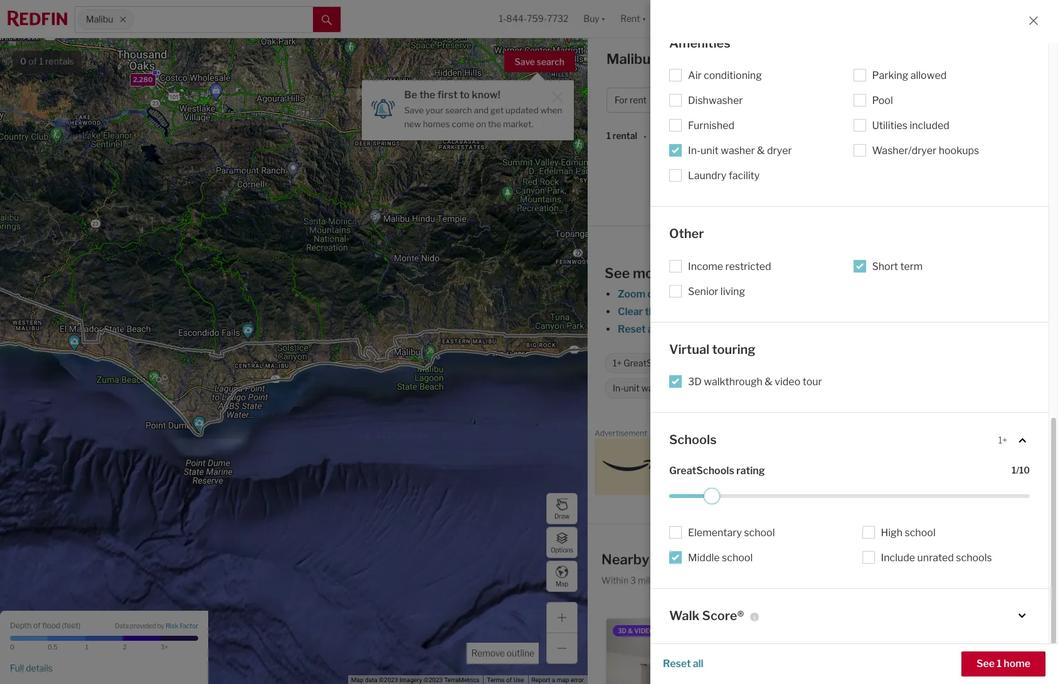 Task type: vqa. For each thing, say whether or not it's contained in the screenshot.
AS in the , A NONPROFIT ORGANIZATION. REDFIN RECOMMENDS BUYERS AND RENTERS USE GREATSCHOOLS INFORMATION AND RATINGS AS A
no



Task type: describe. For each thing, give the bounding box(es) containing it.
zoom out button
[[617, 288, 664, 300]]

reset all button
[[663, 652, 704, 677]]

1 vertical spatial 3d
[[688, 376, 702, 388]]

search inside save your search and get updated when new homes come on the market.
[[445, 105, 472, 115]]

reset inside reset all button
[[663, 659, 691, 671]]

terms of use
[[487, 678, 524, 684]]

0 vertical spatial short term
[[872, 261, 923, 273]]

0.5
[[48, 644, 57, 652]]

1 rental • sort : recommended
[[607, 131, 739, 142]]

save search button
[[504, 51, 575, 72]]

error
[[571, 678, 584, 684]]

•
[[644, 132, 646, 142]]

0 vertical spatial walkthrough
[[754, 358, 806, 369]]

miles
[[638, 576, 660, 586]]

come
[[452, 119, 474, 129]]

for rent button
[[607, 88, 671, 113]]

hookups
[[939, 145, 979, 157]]

in- for in-unit washer & dryer
[[688, 145, 701, 157]]

in-unit washer & dryer
[[688, 145, 792, 157]]

map for map
[[556, 581, 568, 588]]

elementary
[[688, 527, 742, 539]]

malibu for malibu apartments for rent
[[607, 51, 651, 67]]

laundry
[[688, 170, 727, 182]]

remove
[[471, 649, 505, 659]]

recommended button
[[673, 130, 749, 142]]

your inside save your search and get updated when new homes come on the market.
[[426, 105, 444, 115]]

feet
[[64, 621, 78, 631]]

1 horizontal spatial your
[[774, 552, 804, 568]]

of for depth
[[33, 621, 41, 631]]

touring
[[712, 342, 756, 357]]

depth of flood ( feet )
[[10, 621, 81, 631]]

home
[[742, 95, 767, 106]]

0 for 0
[[10, 644, 14, 652]]

reset inside zoom out clear the map boundary reset all filters
[[618, 324, 646, 335]]

1-844-759-7732
[[499, 13, 569, 24]]

sort
[[653, 131, 671, 141]]

draw button
[[546, 494, 578, 525]]

malibu apartments for rent
[[607, 51, 790, 67]]

save search
[[515, 56, 565, 67]]

)
[[78, 621, 81, 631]]

map data ©2023  imagery ©2023 terrametrics
[[351, 678, 480, 684]]

risk
[[166, 623, 178, 631]]

schools
[[669, 433, 717, 448]]

:
[[671, 131, 673, 141]]

2 horizontal spatial 3d
[[741, 358, 752, 369]]

1 vertical spatial greatschools
[[669, 465, 734, 477]]

that
[[700, 552, 727, 568]]

walk score® link
[[669, 608, 1030, 625]]

submit search image
[[322, 15, 332, 25]]

furnished
[[688, 120, 735, 132]]

1 vertical spatial video
[[775, 376, 801, 388]]

walk
[[669, 609, 700, 624]]

first
[[438, 89, 458, 101]]

search inside "save search" button
[[537, 56, 565, 67]]

1+ for 1+
[[998, 435, 1007, 446]]

1-844-759-7732 link
[[499, 13, 569, 24]]

1 for 1 /10
[[1012, 465, 1016, 476]]

outline
[[507, 649, 534, 659]]

parking allowed
[[872, 70, 947, 82]]

all inside zoom out clear the map boundary reset all filters
[[648, 324, 658, 335]]

middle school
[[688, 552, 753, 564]]

rent
[[630, 95, 647, 106]]

options
[[551, 547, 573, 554]]

baths
[[852, 95, 876, 106]]

middle
[[688, 552, 720, 564]]

updated
[[506, 105, 539, 115]]

map inside zoom out clear the map boundary reset all filters
[[663, 306, 683, 318]]

greatschools rating
[[669, 465, 765, 477]]

map region
[[0, 0, 641, 685]]

data
[[115, 623, 129, 631]]

remove malibu image
[[119, 16, 127, 23]]

score®
[[702, 609, 744, 624]]

1 vertical spatial homes
[[670, 265, 715, 281]]

844-
[[506, 13, 527, 24]]

include
[[881, 552, 915, 564]]

ad
[[1044, 431, 1051, 438]]

report for report ad
[[1024, 431, 1043, 438]]

0 vertical spatial greatschools
[[624, 358, 679, 369]]

recommended
[[675, 131, 739, 141]]

be the first to know! dialog
[[362, 73, 574, 140]]

0 horizontal spatial short term
[[731, 383, 775, 394]]

terms of use link
[[487, 678, 524, 684]]

of for terms
[[506, 678, 512, 684]]

homes inside save your search and get updated when new homes come on the market.
[[423, 119, 450, 129]]

full details button
[[10, 664, 53, 675]]

0 horizontal spatial rating
[[681, 358, 705, 369]]

get
[[491, 105, 504, 115]]

air conditioning
[[688, 70, 762, 82]]

1 for 1
[[85, 644, 88, 652]]

the inside zoom out clear the map boundary reset all filters
[[645, 306, 661, 318]]

living
[[721, 286, 745, 298]]

details
[[26, 664, 53, 674]]

malibu for malibu
[[86, 14, 113, 25]]

options button
[[546, 528, 578, 559]]

/10
[[1016, 465, 1030, 476]]

report for report a map error
[[532, 678, 550, 684]]

home
[[1004, 659, 1031, 671]]

use
[[514, 678, 524, 684]]

save for save search
[[515, 56, 535, 67]]

1 vertical spatial walkthrough
[[704, 376, 763, 388]]

terrametrics
[[444, 678, 480, 684]]

see for see more homes
[[605, 265, 630, 281]]

utilities included
[[872, 120, 950, 132]]

washer
[[721, 145, 755, 157]]

be
[[404, 89, 417, 101]]

school for elementary school
[[744, 527, 775, 539]]

(
[[62, 621, 64, 631]]

school for high school
[[905, 527, 936, 539]]

1 vertical spatial map
[[557, 678, 569, 684]]

save your search and get updated when new homes come on the market.
[[404, 105, 562, 129]]

filters
[[660, 324, 688, 335]]

remove outline
[[471, 649, 534, 659]]

utilities
[[872, 120, 908, 132]]

parking
[[872, 70, 908, 82]]



Task type: locate. For each thing, give the bounding box(es) containing it.
1 vertical spatial your
[[774, 552, 804, 568]]

0 vertical spatial reset
[[618, 324, 646, 335]]

the right on
[[488, 119, 501, 129]]

1 vertical spatial 3d walkthrough & video tour
[[688, 376, 822, 388]]

homes up senior on the top right of page
[[670, 265, 715, 281]]

in- down recommended
[[688, 145, 701, 157]]

0 vertical spatial 1+
[[613, 358, 622, 369]]

1 horizontal spatial tour
[[841, 358, 858, 369]]

3d walkthrough & video tour down touring
[[688, 376, 822, 388]]

your
[[426, 105, 444, 115], [774, 552, 804, 568]]

1 horizontal spatial rating
[[736, 465, 765, 477]]

walkthrough down touring
[[704, 376, 763, 388]]

2 vertical spatial homes
[[652, 552, 697, 568]]

0 horizontal spatial report
[[532, 678, 550, 684]]

in- for in-unit washer/dryer
[[613, 383, 624, 394]]

pool
[[872, 95, 893, 107]]

remove short term image
[[782, 385, 789, 393]]

reset all filters button
[[617, 324, 689, 335]]

0 vertical spatial short
[[872, 261, 898, 273]]

search
[[537, 56, 565, 67], [445, 105, 472, 115]]

home type button
[[734, 88, 811, 113]]

1 vertical spatial tour
[[803, 376, 822, 388]]

3d & video tour
[[618, 628, 673, 635]]

1 vertical spatial map
[[351, 678, 364, 684]]

0 for 0 of 1 rentals
[[20, 56, 26, 67]]

1 horizontal spatial the
[[488, 119, 501, 129]]

homes right new
[[423, 119, 450, 129]]

0 horizontal spatial reset
[[618, 324, 646, 335]]

map down options
[[556, 581, 568, 588]]

0 vertical spatial report
[[1024, 431, 1043, 438]]

0 vertical spatial tour
[[841, 358, 858, 369]]

for
[[615, 95, 628, 106]]

to
[[460, 89, 470, 101]]

0 vertical spatial the
[[419, 89, 435, 101]]

0 vertical spatial all
[[648, 324, 658, 335]]

1 horizontal spatial reset
[[663, 659, 691, 671]]

high
[[881, 527, 903, 539]]

report left a
[[532, 678, 550, 684]]

walkthrough
[[754, 358, 806, 369], [704, 376, 763, 388]]

0 vertical spatial map
[[663, 306, 683, 318]]

ad region
[[595, 439, 1051, 496]]

0 vertical spatial homes
[[423, 119, 450, 129]]

map left the data
[[351, 678, 364, 684]]

1 horizontal spatial in-
[[688, 145, 701, 157]]

report left 'ad'
[[1024, 431, 1043, 438]]

school down the elementary school
[[722, 552, 753, 564]]

by
[[157, 623, 164, 631]]

market.
[[503, 119, 533, 129]]

save down 844-
[[515, 56, 535, 67]]

0 horizontal spatial ©2023
[[379, 678, 398, 684]]

0 vertical spatial 0
[[20, 56, 26, 67]]

unit left washer/dryer
[[624, 383, 640, 394]]

0 vertical spatial your
[[426, 105, 444, 115]]

photo of 645 hampshire rd, westlake village, ca 91361 image
[[607, 620, 816, 685]]

more
[[633, 265, 667, 281]]

air
[[688, 70, 702, 82]]

0 left rentals
[[20, 56, 26, 67]]

0 horizontal spatial 3d
[[618, 628, 627, 635]]

of for 0
[[28, 56, 37, 67]]

0 horizontal spatial in-
[[613, 383, 624, 394]]

1 ©2023 from the left
[[379, 678, 398, 684]]

of left use
[[506, 678, 512, 684]]

map for map data ©2023  imagery ©2023 terrametrics
[[351, 678, 364, 684]]

full
[[10, 664, 24, 674]]

2,280
[[133, 75, 153, 84]]

elementary school
[[688, 527, 775, 539]]

1 horizontal spatial see
[[977, 659, 995, 671]]

remove outline button
[[467, 644, 539, 665]]

3d down touring
[[741, 358, 752, 369]]

0 vertical spatial 3d
[[741, 358, 752, 369]]

1 vertical spatial report
[[532, 678, 550, 684]]

schools
[[956, 552, 992, 564]]

1 horizontal spatial ©2023
[[424, 678, 443, 684]]

1 vertical spatial term
[[756, 383, 775, 394]]

2 ©2023 from the left
[[424, 678, 443, 684]]

unit for washer
[[701, 145, 719, 157]]

school
[[744, 527, 775, 539], [905, 527, 936, 539], [722, 552, 753, 564]]

malibu up for rent
[[607, 51, 651, 67]]

senior living
[[688, 286, 745, 298]]

1 vertical spatial unit
[[624, 383, 640, 394]]

3d
[[741, 358, 752, 369], [688, 376, 702, 388], [618, 628, 627, 635]]

virtual touring
[[669, 342, 756, 357]]

within 3 miles
[[602, 576, 660, 586]]

0 horizontal spatial see
[[605, 265, 630, 281]]

save inside save your search and get updated when new homes come on the market.
[[404, 105, 424, 115]]

search up come
[[445, 105, 472, 115]]

reset down tour
[[663, 659, 691, 671]]

in-
[[688, 145, 701, 157], [613, 383, 624, 394]]

0 up full
[[10, 644, 14, 652]]

a
[[552, 678, 555, 684]]

1 vertical spatial the
[[488, 119, 501, 129]]

1 horizontal spatial search
[[537, 56, 565, 67]]

rating
[[681, 358, 705, 369], [736, 465, 765, 477]]

terms
[[487, 678, 505, 684]]

for
[[736, 51, 755, 67]]

2 horizontal spatial the
[[645, 306, 661, 318]]

report
[[1024, 431, 1043, 438], [532, 678, 550, 684]]

1 vertical spatial 0
[[10, 644, 14, 652]]

save inside button
[[515, 56, 535, 67]]

1 vertical spatial reset
[[663, 659, 691, 671]]

0 vertical spatial rating
[[681, 358, 705, 369]]

1 vertical spatial search
[[445, 105, 472, 115]]

of left rentals
[[28, 56, 37, 67]]

/
[[847, 95, 850, 106]]

the
[[419, 89, 435, 101], [488, 119, 501, 129], [645, 306, 661, 318]]

1 vertical spatial malibu
[[607, 51, 651, 67]]

1 vertical spatial short term
[[731, 383, 775, 394]]

0 horizontal spatial video
[[775, 376, 801, 388]]

the inside save your search and get updated when new homes come on the market.
[[488, 119, 501, 129]]

zoom out clear the map boundary reset all filters
[[618, 288, 730, 335]]

google image
[[3, 669, 45, 685]]

all left filters
[[648, 324, 658, 335]]

3d walkthrough & video tour
[[741, 358, 858, 369], [688, 376, 822, 388]]

0 vertical spatial term
[[900, 261, 923, 273]]

1 vertical spatial 1+
[[998, 435, 1007, 446]]

see inside see 1 home button
[[977, 659, 995, 671]]

your down first
[[426, 105, 444, 115]]

report a map error
[[532, 678, 584, 684]]

reset down clear
[[618, 324, 646, 335]]

in- up advertisement
[[613, 383, 624, 394]]

1+
[[613, 358, 622, 369], [998, 435, 1007, 446]]

depth
[[10, 621, 32, 631]]

None range field
[[669, 488, 1030, 505]]

1 vertical spatial save
[[404, 105, 424, 115]]

1 horizontal spatial malibu
[[607, 51, 651, 67]]

3d left the video
[[618, 628, 627, 635]]

unit down recommended button
[[701, 145, 719, 157]]

0 vertical spatial save
[[515, 56, 535, 67]]

1 vertical spatial short
[[731, 383, 754, 394]]

your right match
[[774, 552, 804, 568]]

2
[[123, 644, 127, 652]]

0 horizontal spatial 1+
[[613, 358, 622, 369]]

type
[[769, 95, 787, 106]]

beds / baths
[[825, 95, 876, 106]]

1 horizontal spatial unit
[[701, 145, 719, 157]]

1 horizontal spatial 1+
[[998, 435, 1007, 446]]

0 horizontal spatial unit
[[624, 383, 640, 394]]

1 horizontal spatial term
[[900, 261, 923, 273]]

save up new
[[404, 105, 424, 115]]

short term
[[872, 261, 923, 273], [731, 383, 775, 394]]

all inside button
[[693, 659, 704, 671]]

greatschools up in-unit washer/dryer
[[624, 358, 679, 369]]

income
[[688, 261, 723, 273]]

dryer
[[767, 145, 792, 157]]

0 horizontal spatial tour
[[803, 376, 822, 388]]

0 horizontal spatial malibu
[[86, 14, 113, 25]]

see up zoom
[[605, 265, 630, 281]]

0 vertical spatial see
[[605, 265, 630, 281]]

2 vertical spatial 3d
[[618, 628, 627, 635]]

unit for washer/dryer
[[624, 383, 640, 394]]

0 horizontal spatial save
[[404, 105, 424, 115]]

report a map error link
[[532, 678, 584, 684]]

1 horizontal spatial short
[[872, 261, 898, 273]]

0 horizontal spatial map
[[351, 678, 364, 684]]

3+
[[161, 644, 168, 652]]

school up match
[[744, 527, 775, 539]]

home type
[[742, 95, 787, 106]]

when
[[541, 105, 562, 115]]

2 vertical spatial of
[[506, 678, 512, 684]]

report inside 'button'
[[1024, 431, 1043, 438]]

0 vertical spatial unit
[[701, 145, 719, 157]]

©2023 right the data
[[379, 678, 398, 684]]

price
[[684, 95, 705, 106]]

see for see 1 home
[[977, 659, 995, 671]]

rent
[[758, 51, 790, 67]]

2 vertical spatial the
[[645, 306, 661, 318]]

1+ for 1+ greatschools rating
[[613, 358, 622, 369]]

0 horizontal spatial term
[[756, 383, 775, 394]]

1 vertical spatial see
[[977, 659, 995, 671]]

1 horizontal spatial map
[[556, 581, 568, 588]]

map up filters
[[663, 306, 683, 318]]

all down walk score®
[[693, 659, 704, 671]]

0 vertical spatial video
[[816, 358, 839, 369]]

1 inside button
[[997, 659, 1002, 671]]

7732
[[547, 13, 569, 24]]

759-
[[527, 13, 547, 24]]

3d left the 'remove in-unit washer/dryer' image
[[688, 376, 702, 388]]

1 vertical spatial in-
[[613, 383, 624, 394]]

search down 7732
[[537, 56, 565, 67]]

1 vertical spatial rating
[[736, 465, 765, 477]]

report ad
[[1024, 431, 1051, 438]]

0 horizontal spatial map
[[557, 678, 569, 684]]

0 horizontal spatial 0
[[10, 644, 14, 652]]

clear
[[618, 306, 643, 318]]

3d walkthrough & video tour up the remove short term icon
[[741, 358, 858, 369]]

0 vertical spatial map
[[556, 581, 568, 588]]

of left flood
[[33, 621, 41, 631]]

©2023 right imagery
[[424, 678, 443, 684]]

see left home
[[977, 659, 995, 671]]

walkthrough up the remove short term icon
[[754, 358, 806, 369]]

restricted
[[725, 261, 771, 273]]

1+ up in-unit washer/dryer
[[613, 358, 622, 369]]

school for middle school
[[722, 552, 753, 564]]

tour
[[841, 358, 858, 369], [803, 376, 822, 388]]

malibu left remove malibu icon
[[86, 14, 113, 25]]

0 vertical spatial 3d walkthrough & video tour
[[741, 358, 858, 369]]

1 /10
[[1012, 465, 1030, 476]]

tour
[[655, 628, 673, 635]]

criteria
[[807, 552, 854, 568]]

the up reset all filters button in the top of the page
[[645, 306, 661, 318]]

greatschools down "schools"
[[669, 465, 734, 477]]

0 vertical spatial in-
[[688, 145, 701, 157]]

the right be
[[419, 89, 435, 101]]

on
[[476, 119, 486, 129]]

map inside the map button
[[556, 581, 568, 588]]

included
[[910, 120, 950, 132]]

1 inside 1 rental • sort : recommended
[[607, 131, 611, 141]]

0 horizontal spatial short
[[731, 383, 754, 394]]

boundary
[[686, 306, 730, 318]]

1 horizontal spatial map
[[663, 306, 683, 318]]

flood
[[42, 621, 60, 631]]

risk factor link
[[166, 623, 198, 632]]

1 horizontal spatial 3d
[[688, 376, 702, 388]]

income restricted
[[688, 261, 771, 273]]

school right high
[[905, 527, 936, 539]]

1 horizontal spatial all
[[693, 659, 704, 671]]

homes up miles
[[652, 552, 697, 568]]

1 vertical spatial of
[[33, 621, 41, 631]]

remove in-unit washer/dryer image
[[703, 385, 711, 393]]

save for save your search and get updated when new homes come on the market.
[[404, 105, 424, 115]]

save
[[515, 56, 535, 67], [404, 105, 424, 115]]

1 for 1 rental • sort : recommended
[[607, 131, 611, 141]]

know!
[[472, 89, 500, 101]]

1 horizontal spatial report
[[1024, 431, 1043, 438]]

0 vertical spatial of
[[28, 56, 37, 67]]

rentals
[[45, 56, 74, 67]]

zoom
[[618, 288, 645, 300]]

high school
[[881, 527, 936, 539]]

©2023
[[379, 678, 398, 684], [424, 678, 443, 684]]

apartments
[[654, 51, 733, 67]]

1 horizontal spatial save
[[515, 56, 535, 67]]

0 horizontal spatial all
[[648, 324, 658, 335]]

report ad button
[[1024, 431, 1051, 441]]

senior
[[688, 286, 719, 298]]

washer/dryer
[[641, 383, 696, 394]]

0 horizontal spatial search
[[445, 105, 472, 115]]

new
[[404, 119, 421, 129]]

1 horizontal spatial video
[[816, 358, 839, 369]]

unrated
[[917, 552, 954, 564]]

1 vertical spatial all
[[693, 659, 704, 671]]

1+ left report ad 'button'
[[998, 435, 1007, 446]]

map right a
[[557, 678, 569, 684]]

0 horizontal spatial the
[[419, 89, 435, 101]]



